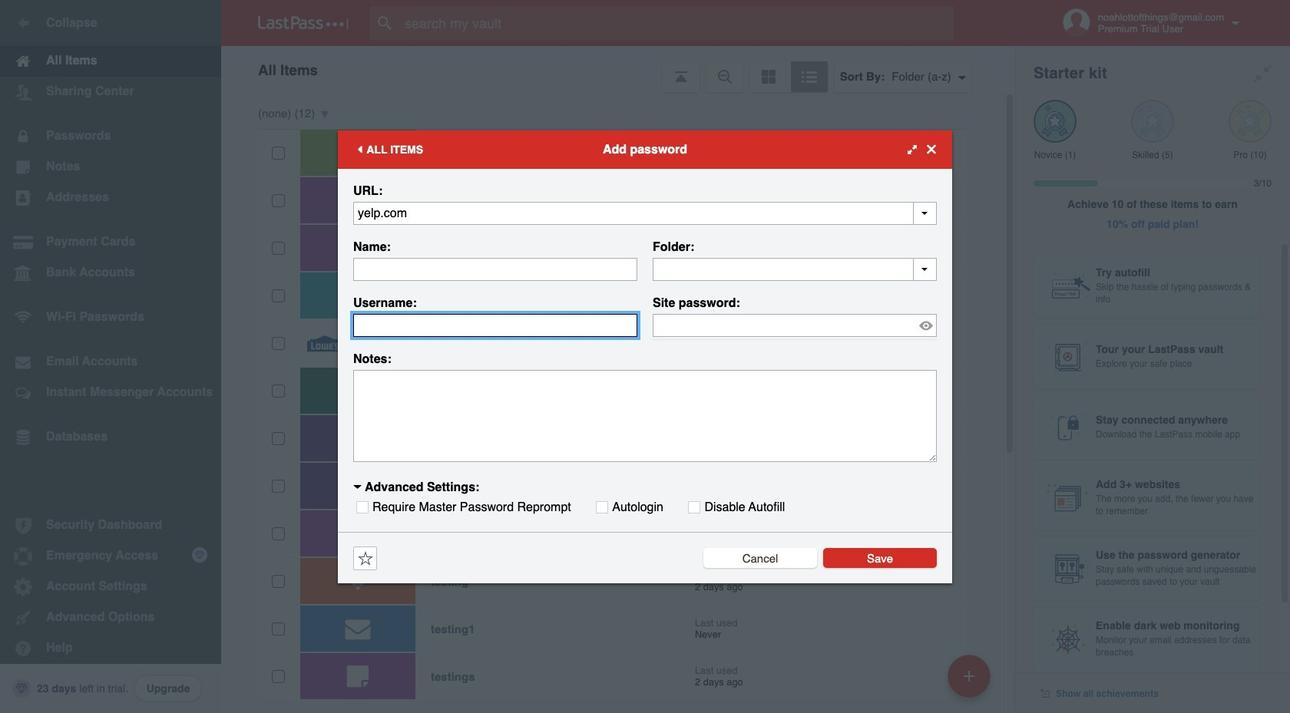 Task type: describe. For each thing, give the bounding box(es) containing it.
new item image
[[964, 671, 975, 682]]

Search search field
[[370, 6, 984, 40]]

main navigation navigation
[[0, 0, 221, 714]]



Task type: locate. For each thing, give the bounding box(es) containing it.
None text field
[[353, 202, 937, 225], [353, 314, 638, 337], [353, 370, 937, 462], [353, 202, 937, 225], [353, 314, 638, 337], [353, 370, 937, 462]]

None password field
[[653, 314, 937, 337]]

dialog
[[338, 130, 952, 583]]

search my vault text field
[[370, 6, 984, 40]]

None text field
[[353, 258, 638, 281], [653, 258, 937, 281], [353, 258, 638, 281], [653, 258, 937, 281]]

new item navigation
[[942, 651, 1000, 714]]

lastpass image
[[258, 16, 349, 30]]

vault options navigation
[[221, 46, 1015, 92]]



